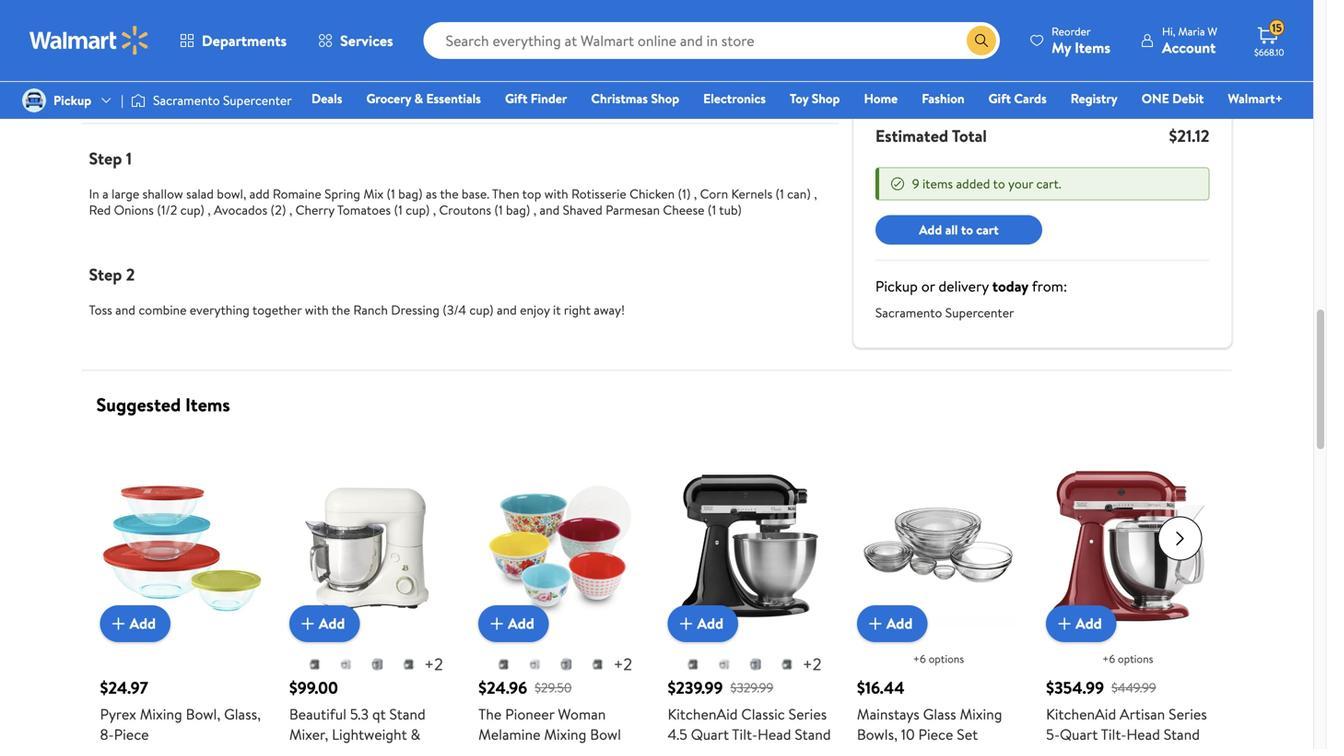 Task type: describe. For each thing, give the bounding box(es) containing it.
stand inside $99.00 beautiful 5.3 qt stand mixer, lightweight & powerful with tilt-hea
[[390, 704, 426, 724]]

+2 for $24.96
[[614, 653, 632, 676]]

, left bowl,
[[208, 201, 211, 219]]

suggested
[[96, 392, 181, 418]]

$29.50
[[535, 679, 572, 697]]

1 horizontal spatial to
[[993, 175, 1006, 193]]

one debit
[[1142, 89, 1204, 107]]

powerful
[[289, 745, 346, 750]]

from:
[[1032, 276, 1068, 296]]

lightweight
[[332, 724, 407, 745]]

gift for gift cards
[[989, 89, 1011, 107]]

8-
[[100, 724, 114, 745]]

kitchenaid for $239.99
[[668, 704, 738, 724]]

home
[[864, 89, 898, 107]]

8 product variant swatch image image from the left
[[591, 657, 605, 672]]

toss
[[89, 301, 112, 319]]

shallow
[[142, 185, 183, 203]]

2 product group from the left
[[289, 427, 453, 750]]

step 1
[[89, 147, 132, 170]]

|
[[121, 91, 124, 109]]

pyrex mixing bowl, glass, 8-piece image
[[100, 464, 264, 628]]

10-
[[507, 745, 526, 750]]

corn
[[700, 185, 728, 203]]

hi, maria w account
[[1163, 24, 1218, 58]]

$99.00
[[289, 677, 338, 700]]

mix
[[364, 185, 384, 203]]

cheese
[[663, 201, 705, 219]]

enjoy
[[520, 301, 550, 319]]

2
[[126, 263, 135, 286]]

deals link
[[303, 89, 351, 108]]

pyrex
[[100, 704, 136, 724]]

christmas shop
[[591, 89, 680, 107]]

step 2
[[89, 263, 135, 286]]

the
[[479, 704, 502, 724]]

add button for $16.44
[[857, 606, 928, 642]]

add button for $24.96
[[479, 606, 549, 642]]

, right (1)
[[694, 185, 697, 203]]

add inside add all to cart "button"
[[919, 221, 942, 239]]

spring
[[325, 185, 360, 203]]

+6 options for $16.44
[[913, 651, 964, 667]]

available in additional 2 variants element for $239.99
[[803, 653, 822, 676]]

sacramento supercenter
[[153, 91, 292, 109]]

shop for toy shop
[[812, 89, 840, 107]]

add to cart image for pyrex mixing bowl, glass, 8-piece image
[[107, 613, 130, 635]]

bowl
[[590, 724, 621, 745]]

gift finder
[[505, 89, 567, 107]]

- for $354.99
[[1086, 745, 1092, 750]]

fashion link
[[914, 89, 973, 108]]

0 horizontal spatial cup)
[[180, 201, 205, 219]]

cart
[[977, 221, 999, 239]]

gift cards
[[989, 89, 1047, 107]]

2 set, from the left
[[565, 745, 589, 750]]

delivery
[[939, 276, 989, 296]]

and inside in a large shallow salad bowl, add romaine spring mix (1 bag) as the base. then top with rotisserie chicken (1) , corn kernels (1 can) , red onions (1/2 cup) , avocados (2) , cherry tomatoes (1 cup) , croutons (1 bag) , and shaved parmesan cheese (1 tub)
[[540, 201, 560, 219]]

top
[[522, 185, 542, 203]]

tomatoes
[[337, 201, 391, 219]]

services
[[340, 30, 393, 51]]

instructions
[[82, 79, 178, 104]]

1 vertical spatial items
[[185, 392, 230, 418]]

1 add button from the left
[[100, 606, 171, 642]]

$239.99
[[668, 677, 723, 700]]

with inside $99.00 beautiful 5.3 qt stand mixer, lightweight & powerful with tilt-hea
[[350, 745, 377, 750]]

(1)
[[678, 185, 691, 203]]

tilt- for $239.99
[[732, 724, 758, 745]]

7 product variant swatch image image from the left
[[559, 657, 574, 672]]

qt
[[372, 704, 386, 724]]

$24.96 $29.50 the pioneer woman melamine mixing bowl set, 10-piece set, pet
[[479, 677, 625, 750]]

$16.44
[[857, 677, 905, 700]]

kernels
[[732, 185, 773, 203]]

toss and combine everything together with the ranch dressing (3/4 cup) and enjoy it right away!
[[89, 301, 625, 319]]

head for $239.99
[[758, 724, 792, 745]]

15
[[1272, 20, 1282, 36]]

0 vertical spatial supercenter
[[223, 91, 292, 109]]

next slide for suggested items list image
[[1158, 517, 1203, 561]]

5.3
[[350, 704, 369, 724]]

add for $239.99
[[697, 614, 724, 634]]

w
[[1208, 24, 1218, 39]]

add to cart image for $354.99
[[1054, 613, 1076, 635]]

onions
[[114, 201, 154, 219]]

your
[[1009, 175, 1034, 193]]

supercenter inside pickup or delivery today from: sacramento supercenter
[[946, 304, 1015, 322]]

toy shop link
[[782, 89, 849, 108]]

$16.44 mainstays glass mixing bowls, 10 piece set
[[857, 677, 1003, 745]]

tub)
[[719, 201, 742, 219]]

walmart+ link
[[1220, 89, 1292, 108]]

Search search field
[[424, 22, 1000, 59]]

classic
[[742, 704, 785, 724]]

mixing inside $16.44 mainstays glass mixing bowls, 10 piece set
[[960, 704, 1003, 724]]

search icon image
[[975, 33, 989, 48]]

everything
[[190, 301, 250, 319]]

deals
[[312, 89, 342, 107]]

reorder
[[1052, 24, 1091, 39]]

$354.99 $449.99 kitchenaid artisan series 5-quart tilt-head stand mixer - ksm150ps
[[1047, 677, 1208, 750]]

pickup for pickup or delivery today from: sacramento supercenter
[[876, 276, 918, 296]]

quart for $354.99
[[1060, 724, 1098, 745]]

stand for $354.99
[[1164, 724, 1200, 745]]

the pioneer woman melamine mixing bowl set, 10-piece set, petal party image
[[479, 464, 642, 628]]

quart for $239.99
[[691, 724, 729, 745]]

it
[[553, 301, 561, 319]]

10 product variant swatch image image from the left
[[717, 657, 732, 672]]

12 product variant swatch image image from the left
[[780, 657, 795, 672]]

dressing
[[391, 301, 440, 319]]

account
[[1163, 37, 1216, 58]]

add for $16.44
[[887, 614, 913, 634]]

, right can)
[[814, 185, 817, 203]]

with inside in a large shallow salad bowl, add romaine spring mix (1 bag) as the base. then top with rotisserie chicken (1) , corn kernels (1 can) , red onions (1/2 cup) , avocados (2) , cherry tomatoes (1 cup) , croutons (1 bag) , and shaved parmesan cheese (1 tub)
[[545, 185, 569, 203]]

one
[[1142, 89, 1170, 107]]

add for $99.00
[[319, 614, 345, 634]]

, right then
[[534, 201, 537, 219]]

(2)
[[271, 201, 286, 219]]

items
[[923, 175, 953, 193]]

add
[[249, 185, 270, 203]]

avocados
[[214, 201, 268, 219]]

pickup or delivery today from: sacramento supercenter
[[876, 276, 1068, 322]]

add to cart image for $239.99
[[675, 613, 697, 635]]

total
[[952, 124, 987, 148]]

grocery & essentials link
[[358, 89, 490, 108]]

9 items added to your cart.
[[913, 175, 1062, 193]]

romaine
[[273, 185, 322, 203]]

away!
[[594, 301, 625, 319]]

glass
[[923, 704, 957, 724]]

+6 options for $354.99
[[1103, 651, 1154, 667]]

product group containing $16.44
[[857, 427, 1021, 750]]

piece for $16.44
[[919, 724, 954, 745]]

large
[[112, 185, 139, 203]]

$239.99 $329.99 kitchenaid classic series 4.5 quart tilt-head stand mixer - k45ss
[[668, 677, 831, 750]]

bowl,
[[186, 704, 221, 724]]

christmas shop link
[[583, 89, 688, 108]]

glass,
[[224, 704, 261, 724]]

piece inside $24.96 $29.50 the pioneer woman melamine mixing bowl set, 10-piece set, pet
[[526, 745, 561, 750]]

add button for $99.00
[[289, 606, 360, 642]]

a
[[102, 185, 109, 203]]

0 horizontal spatial bag)
[[398, 185, 423, 203]]

electronics link
[[695, 89, 774, 108]]

bowls,
[[857, 724, 898, 745]]

shaved
[[563, 201, 603, 219]]

+6 for $16.44
[[913, 651, 926, 667]]

4 product group from the left
[[668, 427, 831, 750]]

in
[[89, 185, 99, 203]]



Task type: vqa. For each thing, say whether or not it's contained in the screenshot.
Head
yes



Task type: locate. For each thing, give the bounding box(es) containing it.
0 horizontal spatial pickup
[[53, 91, 91, 109]]

set
[[957, 724, 978, 745]]

kitchenaid classic series 4.5 quart tilt-head stand mixer - k45ss image
[[668, 464, 831, 628]]

stand right qt
[[390, 704, 426, 724]]

1 vertical spatial &
[[411, 724, 421, 745]]

2 gift from the left
[[989, 89, 1011, 107]]

sacramento inside pickup or delivery today from: sacramento supercenter
[[876, 304, 943, 322]]

1 +6 options from the left
[[913, 651, 964, 667]]

$668.10
[[1255, 46, 1285, 59]]

bag) left as
[[398, 185, 423, 203]]

artisan
[[1120, 704, 1166, 724]]

available in additional 2 variants element
[[424, 653, 443, 676], [614, 653, 632, 676], [803, 653, 822, 676]]

pickup left or on the right of the page
[[876, 276, 918, 296]]

items right suggested
[[185, 392, 230, 418]]

set, left 10-
[[479, 745, 503, 750]]

2 kitchenaid from the left
[[1047, 704, 1117, 724]]

mixing right 'glass' at the bottom right of the page
[[960, 704, 1003, 724]]

series right artisan
[[1169, 704, 1208, 724]]

3 +2 from the left
[[803, 653, 822, 676]]

beautiful
[[289, 704, 347, 724]]

piece inside $24.97 pyrex mixing bowl, glass, 8-piece
[[114, 724, 149, 745]]

1 horizontal spatial head
[[1127, 724, 1161, 745]]

add up $16.44
[[887, 614, 913, 634]]

1 horizontal spatial cup)
[[406, 201, 430, 219]]

head for $354.99
[[1127, 724, 1161, 745]]

1 horizontal spatial +2
[[614, 653, 632, 676]]

quart inside $354.99 $449.99 kitchenaid artisan series 5-quart tilt-head stand mixer - ksm150ps
[[1060, 724, 1098, 745]]

1 horizontal spatial stand
[[795, 724, 831, 745]]

gift left "finder"
[[505, 89, 528, 107]]

items right my
[[1075, 37, 1111, 58]]

pickup for pickup
[[53, 91, 91, 109]]

with down 5.3
[[350, 745, 377, 750]]

4 add to cart image from the left
[[1054, 613, 1076, 635]]

kitchenaid inside $239.99 $329.99 kitchenaid classic series 4.5 quart tilt-head stand mixer - k45ss
[[668, 704, 738, 724]]

tilt- inside $354.99 $449.99 kitchenaid artisan series 5-quart tilt-head stand mixer - ksm150ps
[[1101, 724, 1127, 745]]

head down $449.99
[[1127, 724, 1161, 745]]

add button up $24.97
[[100, 606, 171, 642]]

1 horizontal spatial items
[[1075, 37, 1111, 58]]

2 add to cart image from the left
[[486, 613, 508, 635]]

step for step 1
[[89, 147, 122, 170]]

+6 up $449.99
[[1103, 651, 1116, 667]]

cup) right the (3/4
[[470, 301, 494, 319]]

+2 up $239.99 $329.99 kitchenaid classic series 4.5 quart tilt-head stand mixer - k45ss
[[803, 653, 822, 676]]

0 vertical spatial items
[[1075, 37, 1111, 58]]

0 horizontal spatial to
[[961, 221, 974, 239]]

the
[[440, 185, 459, 203], [332, 301, 350, 319]]

1 horizontal spatial pickup
[[876, 276, 918, 296]]

mixer left k45ss on the bottom right
[[668, 745, 704, 750]]

ksm150ps
[[1095, 745, 1163, 750]]

+6 options up $449.99
[[1103, 651, 1154, 667]]

kitchenaid for $354.99
[[1047, 704, 1117, 724]]

-
[[707, 745, 713, 750], [1086, 745, 1092, 750]]

2 horizontal spatial available in additional 2 variants element
[[803, 653, 822, 676]]

cup) right mix
[[406, 201, 430, 219]]

0 horizontal spatial and
[[115, 301, 136, 319]]

services button
[[302, 18, 409, 63]]

set, left bowl on the left of page
[[565, 745, 589, 750]]

piece down $24.97
[[114, 724, 149, 745]]

supercenter down departments
[[223, 91, 292, 109]]

$354.99
[[1047, 677, 1105, 700]]

then
[[492, 185, 520, 203]]

, right the (2)
[[289, 201, 293, 219]]

0 horizontal spatial piece
[[114, 724, 149, 745]]

1 horizontal spatial tilt-
[[732, 724, 758, 745]]

2 add button from the left
[[289, 606, 360, 642]]

available in additional 2 variants element for $24.96
[[614, 653, 632, 676]]

0 vertical spatial to
[[993, 175, 1006, 193]]

add button up "$99.00"
[[289, 606, 360, 642]]

to inside "button"
[[961, 221, 974, 239]]

1 horizontal spatial +6 options
[[1103, 651, 1154, 667]]

today
[[993, 276, 1029, 296]]

head
[[758, 724, 792, 745], [1127, 724, 1161, 745]]

- inside $354.99 $449.99 kitchenaid artisan series 5-quart tilt-head stand mixer - ksm150ps
[[1086, 745, 1092, 750]]

set,
[[479, 745, 503, 750], [565, 745, 589, 750]]

woman
[[558, 704, 606, 724]]

1 horizontal spatial set,
[[565, 745, 589, 750]]

1 horizontal spatial supercenter
[[946, 304, 1015, 322]]

reorder my items
[[1052, 24, 1111, 58]]

5 product group from the left
[[857, 427, 1021, 750]]

1 - from the left
[[707, 745, 713, 750]]

1 quart from the left
[[691, 724, 729, 745]]

beautiful 5.3 qt stand mixer, lightweight & powerful with tilt-head, white icing by drew barrymore image
[[289, 464, 453, 628]]

0 horizontal spatial +6
[[913, 651, 926, 667]]

base.
[[462, 185, 490, 203]]

bag) right base.
[[506, 201, 531, 219]]

piece down pioneer
[[526, 745, 561, 750]]

1 mixer from the left
[[668, 745, 704, 750]]

1 product variant swatch image image from the left
[[307, 657, 322, 672]]

head inside $354.99 $449.99 kitchenaid artisan series 5-quart tilt-head stand mixer - ksm150ps
[[1127, 724, 1161, 745]]

shop for christmas shop
[[651, 89, 680, 107]]

1 horizontal spatial add to cart image
[[486, 613, 508, 635]]

gift inside gift cards link
[[989, 89, 1011, 107]]

series inside $239.99 $329.99 kitchenaid classic series 4.5 quart tilt-head stand mixer - k45ss
[[789, 704, 827, 724]]

0 vertical spatial the
[[440, 185, 459, 203]]

+2 up $99.00 beautiful 5.3 qt stand mixer, lightweight & powerful with tilt-hea
[[424, 653, 443, 676]]

add up "$99.00"
[[319, 614, 345, 634]]

6 product group from the left
[[1047, 427, 1210, 750]]

- right 5-
[[1086, 745, 1092, 750]]

1 step from the top
[[89, 147, 122, 170]]

1 horizontal spatial kitchenaid
[[1047, 704, 1117, 724]]

gift cards link
[[981, 89, 1055, 108]]

+6 up $16.44 mainstays glass mixing bowls, 10 piece set
[[913, 651, 926, 667]]

0 horizontal spatial available in additional 2 variants element
[[424, 653, 443, 676]]

1 shop from the left
[[651, 89, 680, 107]]

rotisserie
[[572, 185, 627, 203]]

mixer for $239.99
[[668, 745, 704, 750]]

2 horizontal spatial with
[[545, 185, 569, 203]]

gift inside gift finder link
[[505, 89, 528, 107]]

1 horizontal spatial bag)
[[506, 201, 531, 219]]

stand right classic
[[795, 724, 831, 745]]

1 horizontal spatial piece
[[526, 745, 561, 750]]

add button up $24.96
[[479, 606, 549, 642]]

$21.12
[[1169, 124, 1210, 148]]

step for step 2
[[89, 263, 122, 286]]

 image
[[131, 91, 146, 110]]

and right toss
[[115, 301, 136, 319]]

mixer inside $354.99 $449.99 kitchenaid artisan series 5-quart tilt-head stand mixer - ksm150ps
[[1047, 745, 1083, 750]]

available in additional 2 variants element up $239.99 $329.99 kitchenaid classic series 4.5 quart tilt-head stand mixer - k45ss
[[803, 653, 822, 676]]

add for $24.96
[[508, 614, 534, 634]]

1
[[126, 147, 132, 170]]

$449.99
[[1112, 679, 1157, 697]]

1 horizontal spatial available in additional 2 variants element
[[614, 653, 632, 676]]

add for $354.99
[[1076, 614, 1102, 634]]

sacramento right the |
[[153, 91, 220, 109]]

$99.00 beautiful 5.3 qt stand mixer, lightweight & powerful with tilt-hea
[[289, 677, 443, 750]]

& inside $99.00 beautiful 5.3 qt stand mixer, lightweight & powerful with tilt-hea
[[411, 724, 421, 745]]

add up $24.96
[[508, 614, 534, 634]]

mixer for $354.99
[[1047, 745, 1083, 750]]

tilt- inside $239.99 $329.99 kitchenaid classic series 4.5 quart tilt-head stand mixer - k45ss
[[732, 724, 758, 745]]

to
[[993, 175, 1006, 193], [961, 221, 974, 239]]

cards
[[1015, 89, 1047, 107]]

cart.
[[1037, 175, 1062, 193]]

to left your
[[993, 175, 1006, 193]]

2 horizontal spatial piece
[[919, 724, 954, 745]]

gift for gift finder
[[505, 89, 528, 107]]

1 vertical spatial sacramento
[[876, 304, 943, 322]]

5 product variant swatch image image from the left
[[497, 657, 511, 672]]

add to cart image up $24.96
[[486, 613, 508, 635]]

0 horizontal spatial +2
[[424, 653, 443, 676]]

home link
[[856, 89, 906, 108]]

add to cart image up $354.99
[[1054, 613, 1076, 635]]

1 series from the left
[[789, 704, 827, 724]]

available in additional 2 variants element up bowl on the left of page
[[614, 653, 632, 676]]

0 vertical spatial &
[[415, 89, 423, 107]]

add to cart image up $16.44
[[865, 613, 887, 635]]

- inside $239.99 $329.99 kitchenaid classic series 4.5 quart tilt-head stand mixer - k45ss
[[707, 745, 713, 750]]

cup) right (1/2
[[180, 201, 205, 219]]

step left the 1
[[89, 147, 122, 170]]

mixing left bowl,
[[140, 704, 182, 724]]

the left ranch
[[332, 301, 350, 319]]

- left k45ss on the bottom right
[[707, 745, 713, 750]]

walmart image
[[30, 26, 149, 55]]

0 horizontal spatial set,
[[479, 745, 503, 750]]

3 product variant swatch image image from the left
[[370, 657, 385, 672]]

items inside reorder my items
[[1075, 37, 1111, 58]]

departments
[[202, 30, 287, 51]]

1 add to cart image from the left
[[107, 613, 130, 635]]

0 vertical spatial pickup
[[53, 91, 91, 109]]

together
[[253, 301, 302, 319]]

parmesan
[[606, 201, 660, 219]]

product group
[[100, 427, 264, 750], [289, 427, 453, 750], [479, 427, 642, 750], [668, 427, 831, 750], [857, 427, 1021, 750], [1047, 427, 1210, 750]]

maria
[[1179, 24, 1205, 39]]

6 product variant swatch image image from the left
[[528, 657, 543, 672]]

1 vertical spatial step
[[89, 263, 122, 286]]

add up $24.97
[[130, 614, 156, 634]]

1 available in additional 2 variants element from the left
[[424, 653, 443, 676]]

0 horizontal spatial tilt-
[[380, 745, 406, 750]]

add to cart image
[[107, 613, 130, 635], [486, 613, 508, 635]]

1 product group from the left
[[100, 427, 264, 750]]

1 horizontal spatial quart
[[1060, 724, 1098, 745]]

add to cart image up the $239.99
[[675, 613, 697, 635]]

add to cart image
[[297, 613, 319, 635], [675, 613, 697, 635], [865, 613, 887, 635], [1054, 613, 1076, 635]]

mainstays
[[857, 704, 920, 724]]

+6 options up $16.44 mainstays glass mixing bowls, 10 piece set
[[913, 651, 964, 667]]

and left 'shaved'
[[540, 201, 560, 219]]

product variant swatch image image
[[307, 657, 322, 672], [339, 657, 353, 672], [370, 657, 385, 672], [401, 657, 416, 672], [497, 657, 511, 672], [528, 657, 543, 672], [559, 657, 574, 672], [591, 657, 605, 672], [686, 657, 701, 672], [717, 657, 732, 672], [749, 657, 763, 672], [780, 657, 795, 672]]

0 horizontal spatial sacramento
[[153, 91, 220, 109]]

1 gift from the left
[[505, 89, 528, 107]]

1 vertical spatial supercenter
[[946, 304, 1015, 322]]

+6
[[913, 651, 926, 667], [1103, 651, 1116, 667]]

1 horizontal spatial mixer
[[1047, 745, 1083, 750]]

series for $354.99
[[1169, 704, 1208, 724]]

series for $239.99
[[789, 704, 827, 724]]

piece right '10'
[[919, 724, 954, 745]]

1 vertical spatial to
[[961, 221, 974, 239]]

with right together
[[305, 301, 329, 319]]

pickup inside pickup or delivery today from: sacramento supercenter
[[876, 276, 918, 296]]

product group containing $24.97
[[100, 427, 264, 750]]

sacramento
[[153, 91, 220, 109], [876, 304, 943, 322]]

(1
[[387, 185, 395, 203], [776, 185, 784, 203], [394, 201, 403, 219], [495, 201, 503, 219], [708, 201, 716, 219]]

series right classic
[[789, 704, 827, 724]]

$24.97
[[100, 677, 148, 700]]

stand inside $239.99 $329.99 kitchenaid classic series 4.5 quart tilt-head stand mixer - k45ss
[[795, 724, 831, 745]]

kitchenaid artisan series 5-quart tilt-head stand mixer - ksm150ps image
[[1047, 464, 1210, 628]]

0 horizontal spatial gift
[[505, 89, 528, 107]]

2 product variant swatch image image from the left
[[339, 657, 353, 672]]

1 head from the left
[[758, 724, 792, 745]]

in a large shallow salad bowl, add romaine spring mix (1 bag) as the base. then top with rotisserie chicken (1) , corn kernels (1 can) , red onions (1/2 cup) , avocados (2) , cherry tomatoes (1 cup) , croutons (1 bag) , and shaved parmesan cheese (1 tub)
[[89, 185, 817, 219]]

mixing left bowl on the left of page
[[544, 724, 587, 745]]

tilt- down qt
[[380, 745, 406, 750]]

- for $239.99
[[707, 745, 713, 750]]

supercenter down delivery
[[946, 304, 1015, 322]]

fashion
[[922, 89, 965, 107]]

4 product variant swatch image image from the left
[[401, 657, 416, 672]]

right
[[564, 301, 591, 319]]

0 horizontal spatial items
[[185, 392, 230, 418]]

1 set, from the left
[[479, 745, 503, 750]]

1 horizontal spatial mixing
[[544, 724, 587, 745]]

1 horizontal spatial series
[[1169, 704, 1208, 724]]

kitchenaid down $354.99
[[1047, 704, 1117, 724]]

sacramento down or on the right of the page
[[876, 304, 943, 322]]

add all to cart
[[919, 221, 999, 239]]

mixing inside $24.96 $29.50 the pioneer woman melamine mixing bowl set, 10-piece set, pet
[[544, 724, 587, 745]]

add left all
[[919, 221, 942, 239]]

and left enjoy
[[497, 301, 517, 319]]

& right qt
[[411, 724, 421, 745]]

1 horizontal spatial shop
[[812, 89, 840, 107]]

3 product group from the left
[[479, 427, 642, 750]]

available in additional 2 variants element up $99.00 beautiful 5.3 qt stand mixer, lightweight & powerful with tilt-hea
[[424, 653, 443, 676]]

cherry
[[296, 201, 335, 219]]

quart down $354.99
[[1060, 724, 1098, 745]]

11 product variant swatch image image from the left
[[749, 657, 763, 672]]

add up $354.99
[[1076, 614, 1102, 634]]

1 options from the left
[[929, 651, 964, 667]]

2 mixer from the left
[[1047, 745, 1083, 750]]

0 horizontal spatial with
[[305, 301, 329, 319]]

christmas
[[591, 89, 648, 107]]

piece for $24.97
[[114, 724, 149, 745]]

0 horizontal spatial mixer
[[668, 745, 704, 750]]

2 available in additional 2 variants element from the left
[[614, 653, 632, 676]]

mainstays glass mixing bowls, 10 piece set image
[[857, 464, 1021, 628]]

options up $16.44 mainstays glass mixing bowls, 10 piece set
[[929, 651, 964, 667]]

add button for $354.99
[[1047, 606, 1117, 642]]

2 step from the top
[[89, 263, 122, 286]]

0 horizontal spatial kitchenaid
[[668, 704, 738, 724]]

1 horizontal spatial options
[[1118, 651, 1154, 667]]

add button up the $239.99
[[668, 606, 739, 642]]

2 add to cart image from the left
[[675, 613, 697, 635]]

2 - from the left
[[1086, 745, 1092, 750]]

1 horizontal spatial gift
[[989, 89, 1011, 107]]

3 add to cart image from the left
[[865, 613, 887, 635]]

pickup
[[53, 91, 91, 109], [876, 276, 918, 296]]

mixer inside $239.99 $329.99 kitchenaid classic series 4.5 quart tilt-head stand mixer - k45ss
[[668, 745, 704, 750]]

2 quart from the left
[[1060, 724, 1098, 745]]

mixer down $354.99
[[1047, 745, 1083, 750]]

added
[[956, 175, 991, 193]]

red
[[89, 201, 111, 219]]

& right grocery
[[415, 89, 423, 107]]

debit
[[1173, 89, 1204, 107]]

add button for $239.99
[[668, 606, 739, 642]]

+2 up bowl on the left of page
[[614, 653, 632, 676]]

0 horizontal spatial supercenter
[[223, 91, 292, 109]]

1 vertical spatial pickup
[[876, 276, 918, 296]]

0 vertical spatial sacramento
[[153, 91, 220, 109]]

2 vertical spatial with
[[350, 745, 377, 750]]

0 vertical spatial with
[[545, 185, 569, 203]]

add to cart image for the pioneer woman melamine mixing bowl set, 10-piece set, petal party image
[[486, 613, 508, 635]]

options for $354.99
[[1118, 651, 1154, 667]]

stand inside $354.99 $449.99 kitchenaid artisan series 5-quart tilt-head stand mixer - ksm150ps
[[1164, 724, 1200, 745]]

2 horizontal spatial tilt-
[[1101, 724, 1127, 745]]

options up $449.99
[[1118, 651, 1154, 667]]

can)
[[787, 185, 811, 203]]

add to cart image for $99.00
[[297, 613, 319, 635]]

1 add to cart image from the left
[[297, 613, 319, 635]]

add to cart image for $16.44
[[865, 613, 887, 635]]

combine
[[139, 301, 187, 319]]

series inside $354.99 $449.99 kitchenaid artisan series 5-quart tilt-head stand mixer - ksm150ps
[[1169, 704, 1208, 724]]

pickup left the |
[[53, 91, 91, 109]]

2 +2 from the left
[[614, 653, 632, 676]]

1 vertical spatial with
[[305, 301, 329, 319]]

6 add button from the left
[[1047, 606, 1117, 642]]

0 vertical spatial step
[[89, 147, 122, 170]]

to right all
[[961, 221, 974, 239]]

add button up $16.44
[[857, 606, 928, 642]]

(3/4
[[443, 301, 466, 319]]

step left 2
[[89, 263, 122, 286]]

2 head from the left
[[1127, 724, 1161, 745]]

2 horizontal spatial mixing
[[960, 704, 1003, 724]]

kitchenaid inside $354.99 $449.99 kitchenaid artisan series 5-quart tilt-head stand mixer - ksm150ps
[[1047, 704, 1117, 724]]

add button up $354.99
[[1047, 606, 1117, 642]]

2 options from the left
[[1118, 651, 1154, 667]]

4 add button from the left
[[668, 606, 739, 642]]

9
[[913, 175, 920, 193]]

0 horizontal spatial options
[[929, 651, 964, 667]]

0 horizontal spatial quart
[[691, 724, 729, 745]]

2 horizontal spatial and
[[540, 201, 560, 219]]

0 horizontal spatial series
[[789, 704, 827, 724]]

1 +6 from the left
[[913, 651, 926, 667]]

add to cart image up $24.97
[[107, 613, 130, 635]]

with right top
[[545, 185, 569, 203]]

add to cart image up "$99.00"
[[297, 613, 319, 635]]

+6 for $354.99
[[1103, 651, 1116, 667]]

tilt- down '$329.99' on the bottom of the page
[[732, 724, 758, 745]]

gift finder link
[[497, 89, 576, 108]]

2 +6 options from the left
[[1103, 651, 1154, 667]]

1 +2 from the left
[[424, 653, 443, 676]]

1 horizontal spatial +6
[[1103, 651, 1116, 667]]

tilt- down $449.99
[[1101, 724, 1127, 745]]

head inside $239.99 $329.99 kitchenaid classic series 4.5 quart tilt-head stand mixer - k45ss
[[758, 724, 792, 745]]

1 kitchenaid from the left
[[668, 704, 738, 724]]

1 horizontal spatial sacramento
[[876, 304, 943, 322]]

step
[[89, 147, 122, 170], [89, 263, 122, 286]]

1 horizontal spatial and
[[497, 301, 517, 319]]

, left croutons on the top of the page
[[433, 201, 436, 219]]

head down '$329.99' on the bottom of the page
[[758, 724, 792, 745]]

kitchenaid down the $239.99
[[668, 704, 738, 724]]

2 horizontal spatial stand
[[1164, 724, 1200, 745]]

piece inside $16.44 mainstays glass mixing bowls, 10 piece set
[[919, 724, 954, 745]]

3 add button from the left
[[479, 606, 549, 642]]

quart inside $239.99 $329.99 kitchenaid classic series 4.5 quart tilt-head stand mixer - k45ss
[[691, 724, 729, 745]]

2 horizontal spatial +2
[[803, 653, 822, 676]]

quart right 4.5
[[691, 724, 729, 745]]

options for $16.44
[[929, 651, 964, 667]]

tilt- inside $99.00 beautiful 5.3 qt stand mixer, lightweight & powerful with tilt-hea
[[380, 745, 406, 750]]

0 horizontal spatial head
[[758, 724, 792, 745]]

shop right the christmas
[[651, 89, 680, 107]]

 image
[[22, 89, 46, 112]]

add button
[[100, 606, 171, 642], [289, 606, 360, 642], [479, 606, 549, 642], [668, 606, 739, 642], [857, 606, 928, 642], [1047, 606, 1117, 642]]

9 product variant swatch image image from the left
[[686, 657, 701, 672]]

1 horizontal spatial the
[[440, 185, 459, 203]]

0 horizontal spatial add to cart image
[[107, 613, 130, 635]]

kitchenaid
[[668, 704, 738, 724], [1047, 704, 1117, 724]]

shop right toy
[[812, 89, 840, 107]]

0 horizontal spatial +6 options
[[913, 651, 964, 667]]

0 horizontal spatial -
[[707, 745, 713, 750]]

1 vertical spatial the
[[332, 301, 350, 319]]

2 series from the left
[[1169, 704, 1208, 724]]

2 horizontal spatial cup)
[[470, 301, 494, 319]]

1 horizontal spatial -
[[1086, 745, 1092, 750]]

quart
[[691, 724, 729, 745], [1060, 724, 1098, 745]]

2 shop from the left
[[812, 89, 840, 107]]

stand right ksm150ps
[[1164, 724, 1200, 745]]

3 available in additional 2 variants element from the left
[[803, 653, 822, 676]]

stand for $239.99
[[795, 724, 831, 745]]

walmart+
[[1228, 89, 1283, 107]]

chicken
[[630, 185, 675, 203]]

0 horizontal spatial shop
[[651, 89, 680, 107]]

product group containing $354.99
[[1047, 427, 1210, 750]]

0 horizontal spatial the
[[332, 301, 350, 319]]

gift left cards
[[989, 89, 1011, 107]]

add all to cart button
[[876, 215, 1043, 245]]

the right as
[[440, 185, 459, 203]]

5-
[[1047, 724, 1060, 745]]

+2 for $239.99
[[803, 653, 822, 676]]

mixing inside $24.97 pyrex mixing bowl, glass, 8-piece
[[140, 704, 182, 724]]

0 horizontal spatial mixing
[[140, 704, 182, 724]]

5 add button from the left
[[857, 606, 928, 642]]

tilt- for $354.99
[[1101, 724, 1127, 745]]

add up the $239.99
[[697, 614, 724, 634]]

2 +6 from the left
[[1103, 651, 1116, 667]]

Walmart Site-Wide search field
[[424, 22, 1000, 59]]

the inside in a large shallow salad bowl, add romaine spring mix (1 bag) as the base. then top with rotisserie chicken (1) , corn kernels (1 can) , red onions (1/2 cup) , avocados (2) , cherry tomatoes (1 cup) , croutons (1 bag) , and shaved parmesan cheese (1 tub)
[[440, 185, 459, 203]]

0 horizontal spatial stand
[[390, 704, 426, 724]]

k45ss
[[717, 745, 758, 750]]

and
[[540, 201, 560, 219], [115, 301, 136, 319], [497, 301, 517, 319]]

1 horizontal spatial with
[[350, 745, 377, 750]]



